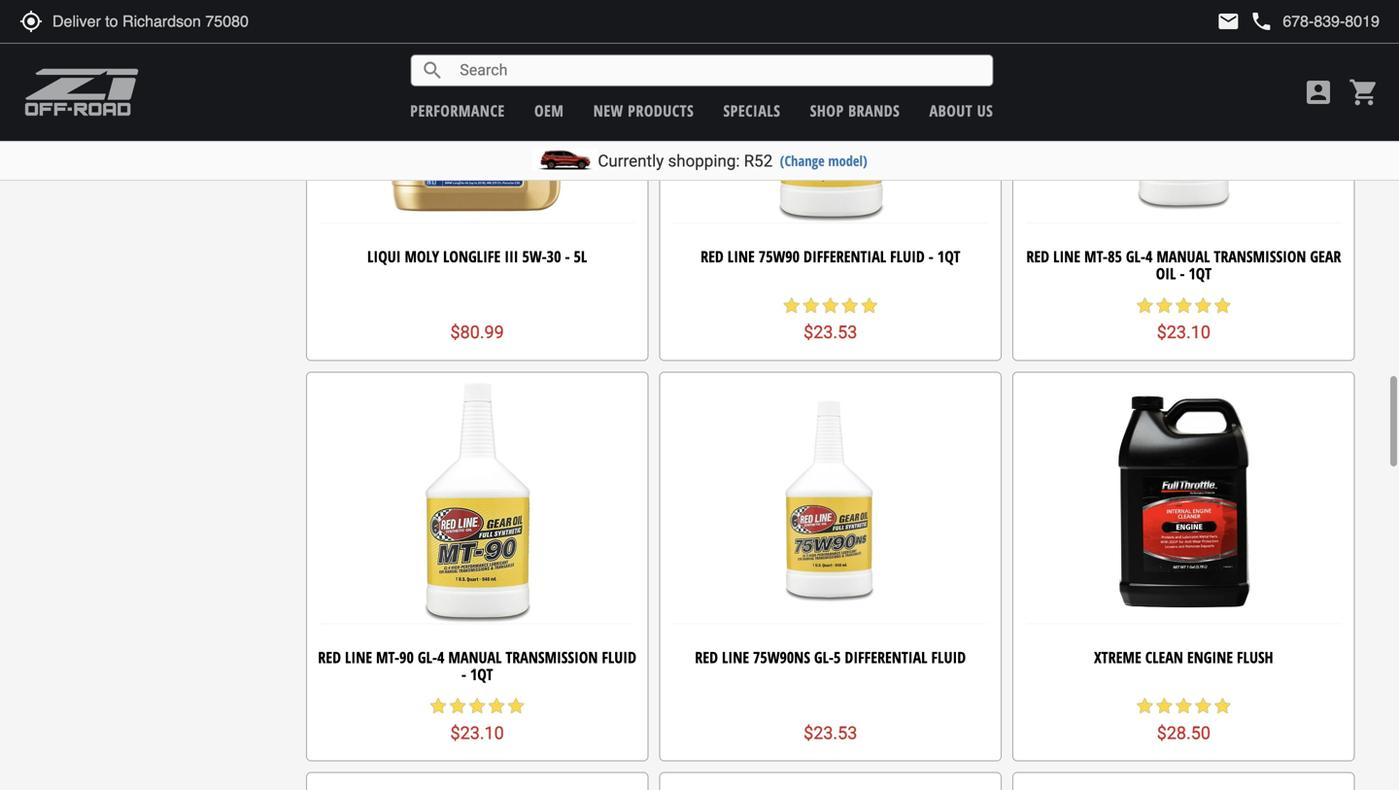 Task type: describe. For each thing, give the bounding box(es) containing it.
red for red line mt-90 gl-4 manual transmission fluid - 1qt
[[318, 647, 341, 668]]

2 $23.53 from the top
[[804, 723, 858, 743]]

longlife
[[443, 246, 501, 267]]

5w-
[[522, 246, 547, 267]]

manual for -
[[1157, 246, 1210, 267]]

oem link
[[535, 100, 564, 121]]

line for red line mt-85 gl-4 manual transmission gear oil - 1qt
[[1054, 246, 1081, 267]]

us
[[977, 100, 994, 121]]

$28.50
[[1157, 723, 1211, 743]]

account_box
[[1303, 77, 1334, 108]]

star star star star star $23.53
[[782, 296, 879, 343]]

shopping_cart link
[[1344, 77, 1380, 108]]

red line 75w90ns gl-5 differential fluid
[[695, 647, 966, 668]]

liqui
[[367, 246, 401, 267]]

specials link
[[724, 100, 781, 121]]

5l
[[574, 246, 587, 267]]

red for red line mt-85 gl-4 manual transmission gear oil - 1qt
[[1027, 246, 1050, 267]]

1qt inside red line mt-85 gl-4 manual transmission gear oil - 1qt
[[1189, 263, 1212, 284]]

- inside red line mt-85 gl-4 manual transmission gear oil - 1qt
[[1180, 263, 1185, 284]]

mail phone
[[1217, 10, 1274, 33]]

4 for -
[[437, 647, 445, 668]]

4 for oil
[[1146, 246, 1153, 267]]

85
[[1108, 246, 1122, 267]]

1 horizontal spatial fluid
[[890, 246, 925, 267]]

shop
[[810, 100, 844, 121]]

specials
[[724, 100, 781, 121]]

new products
[[594, 100, 694, 121]]

about us
[[930, 100, 994, 121]]

shopping_cart
[[1349, 77, 1380, 108]]

1 horizontal spatial 1qt
[[938, 246, 961, 267]]

transmission for gear
[[1214, 246, 1307, 267]]

mt- for 85
[[1085, 246, 1108, 267]]

5
[[834, 647, 841, 668]]

new products link
[[594, 100, 694, 121]]

brands
[[849, 100, 900, 121]]

- inside 'red line mt-90 gl-4 manual transmission fluid - 1qt'
[[461, 664, 466, 685]]

star star star star star $28.50
[[1136, 697, 1233, 743]]

my_location
[[19, 10, 43, 33]]

75w90ns
[[753, 647, 810, 668]]

line for red line 75w90ns gl-5 differential fluid
[[722, 647, 749, 668]]

0 vertical spatial differential
[[804, 246, 887, 267]]

xtreme clean engine flush
[[1094, 647, 1274, 668]]

red for red line 75w90 differential fluid - 1qt
[[701, 246, 724, 267]]

(change
[[780, 151, 825, 170]]

$23.53 inside the star star star star star $23.53
[[804, 322, 858, 343]]

r52
[[744, 151, 773, 171]]

1qt inside 'red line mt-90 gl-4 manual transmission fluid - 1qt'
[[470, 664, 493, 685]]



Task type: vqa. For each thing, say whether or not it's contained in the screenshot.
Of in the 5 qts of Nissan NS-3 CVT Automatic Transmission Fluid 1 - OEM Nissan Drain plug washer 1 - OEM '13-'20 Pathfinder / QX60 Transmission Pan Gasket 1 - OEM '13-'20 Pathfinder / QX60 Transmission Filter Strainer O-Ring 1 - OEM '13-'20 Pathfinder / QX60 Transmission Filter O-Ring 1 - OEM '13-'20 Pathfinder / QX60 Transmission Filter
no



Task type: locate. For each thing, give the bounding box(es) containing it.
gl-
[[1126, 246, 1146, 267], [418, 647, 437, 668], [814, 647, 834, 668]]

0 horizontal spatial star star star star star $23.10
[[429, 697, 526, 743]]

1 horizontal spatial star star star star star $23.10
[[1136, 296, 1233, 343]]

mail link
[[1217, 10, 1241, 33]]

1 vertical spatial manual
[[448, 647, 502, 668]]

new
[[594, 100, 624, 121]]

0 horizontal spatial 4
[[437, 647, 445, 668]]

line inside red line mt-85 gl-4 manual transmission gear oil - 1qt
[[1054, 246, 1081, 267]]

4
[[1146, 246, 1153, 267], [437, 647, 445, 668]]

0 horizontal spatial gl-
[[418, 647, 437, 668]]

$23.53 down red line 75w90ns gl-5 differential fluid
[[804, 723, 858, 743]]

$23.10 for 1qt
[[450, 723, 504, 743]]

line
[[728, 246, 755, 267], [1054, 246, 1081, 267], [345, 647, 372, 668], [722, 647, 749, 668]]

about us link
[[930, 100, 994, 121]]

red left 75w90
[[701, 246, 724, 267]]

shopping:
[[668, 151, 740, 171]]

$23.10 down 'red line mt-90 gl-4 manual transmission fluid - 1qt'
[[450, 723, 504, 743]]

1 horizontal spatial manual
[[1157, 246, 1210, 267]]

gear
[[1310, 246, 1342, 267]]

0 horizontal spatial 1qt
[[470, 664, 493, 685]]

phone link
[[1250, 10, 1380, 33]]

transmission inside 'red line mt-90 gl-4 manual transmission fluid - 1qt'
[[506, 647, 598, 668]]

red left 85
[[1027, 246, 1050, 267]]

red left the 90
[[318, 647, 341, 668]]

line left 75w90
[[728, 246, 755, 267]]

75w90
[[759, 246, 800, 267]]

gl- for 85
[[1126, 246, 1146, 267]]

2 horizontal spatial fluid
[[932, 647, 966, 668]]

manual for 1qt
[[448, 647, 502, 668]]

0 vertical spatial manual
[[1157, 246, 1210, 267]]

1 vertical spatial transmission
[[506, 647, 598, 668]]

mt-
[[1085, 246, 1108, 267], [376, 647, 400, 668]]

0 vertical spatial $23.10
[[1157, 322, 1211, 343]]

0 vertical spatial $23.53
[[804, 322, 858, 343]]

90
[[400, 647, 414, 668]]

0 horizontal spatial mt-
[[376, 647, 400, 668]]

red
[[701, 246, 724, 267], [1027, 246, 1050, 267], [318, 647, 341, 668], [695, 647, 718, 668]]

oil
[[1156, 263, 1176, 284]]

star star star star star $23.10 for 1qt
[[429, 697, 526, 743]]

differential
[[804, 246, 887, 267], [845, 647, 928, 668]]

0 vertical spatial 4
[[1146, 246, 1153, 267]]

z1 motorsports logo image
[[24, 68, 140, 117]]

oem
[[535, 100, 564, 121]]

-
[[565, 246, 570, 267], [929, 246, 934, 267], [1180, 263, 1185, 284], [461, 664, 466, 685]]

1 vertical spatial $23.10
[[450, 723, 504, 743]]

0 vertical spatial mt-
[[1085, 246, 1108, 267]]

performance link
[[410, 100, 505, 121]]

shop brands
[[810, 100, 900, 121]]

star star star star star $23.10 down 'red line mt-90 gl-4 manual transmission fluid - 1qt'
[[429, 697, 526, 743]]

$23.53 down red line 75w90 differential fluid - 1qt
[[804, 322, 858, 343]]

0 horizontal spatial transmission
[[506, 647, 598, 668]]

shop brands link
[[810, 100, 900, 121]]

transmission for fluid
[[506, 647, 598, 668]]

fluid inside 'red line mt-90 gl-4 manual transmission fluid - 1qt'
[[602, 647, 637, 668]]

differential up the star star star star star $23.53
[[804, 246, 887, 267]]

line left the 90
[[345, 647, 372, 668]]

about
[[930, 100, 973, 121]]

manual right 85
[[1157, 246, 1210, 267]]

account_box link
[[1298, 77, 1339, 108]]

currently shopping: r52 (change model)
[[598, 151, 868, 171]]

red for red line 75w90ns gl-5 differential fluid
[[695, 647, 718, 668]]

gl- right the 90
[[418, 647, 437, 668]]

line left 85
[[1054, 246, 1081, 267]]

1 $23.53 from the top
[[804, 322, 858, 343]]

1 vertical spatial differential
[[845, 647, 928, 668]]

currently
[[598, 151, 664, 171]]

differential right 5
[[845, 647, 928, 668]]

model)
[[828, 151, 868, 170]]

manual right the 90
[[448, 647, 502, 668]]

gl- right the 75w90ns
[[814, 647, 834, 668]]

red line 75w90 differential fluid - 1qt
[[701, 246, 961, 267]]

4 right the 90
[[437, 647, 445, 668]]

4 left oil
[[1146, 246, 1153, 267]]

star
[[782, 296, 802, 315], [802, 296, 821, 315], [821, 296, 840, 315], [840, 296, 860, 315], [860, 296, 879, 315], [1136, 296, 1155, 315], [1155, 296, 1174, 315], [1174, 296, 1194, 315], [1194, 296, 1213, 315], [1213, 296, 1233, 315], [429, 697, 448, 716], [448, 697, 468, 716], [468, 697, 487, 716], [487, 697, 507, 716], [507, 697, 526, 716], [1136, 697, 1155, 716], [1155, 697, 1174, 716], [1174, 697, 1194, 716], [1194, 697, 1213, 716], [1213, 697, 1233, 716]]

0 vertical spatial star star star star star $23.10
[[1136, 296, 1233, 343]]

fluid
[[890, 246, 925, 267], [602, 647, 637, 668], [932, 647, 966, 668]]

liqui moly longlife iii 5w-30 - 5l
[[367, 246, 587, 267]]

gl- inside red line mt-85 gl-4 manual transmission gear oil - 1qt
[[1126, 246, 1146, 267]]

line inside 'red line mt-90 gl-4 manual transmission fluid - 1qt'
[[345, 647, 372, 668]]

0 horizontal spatial $23.10
[[450, 723, 504, 743]]

$23.10 down oil
[[1157, 322, 1211, 343]]

products
[[628, 100, 694, 121]]

1 vertical spatial mt-
[[376, 647, 400, 668]]

(change model) link
[[780, 151, 868, 170]]

1 vertical spatial $23.53
[[804, 723, 858, 743]]

manual inside red line mt-85 gl-4 manual transmission gear oil - 1qt
[[1157, 246, 1210, 267]]

Search search field
[[444, 55, 993, 85]]

search
[[421, 59, 444, 82]]

xtreme
[[1094, 647, 1142, 668]]

1 horizontal spatial mt-
[[1085, 246, 1108, 267]]

clean
[[1146, 647, 1184, 668]]

gl- inside 'red line mt-90 gl-4 manual transmission fluid - 1qt'
[[418, 647, 437, 668]]

$23.53
[[804, 322, 858, 343], [804, 723, 858, 743]]

red line mt-90 gl-4 manual transmission fluid - 1qt
[[318, 647, 637, 685]]

star star star star star $23.10
[[1136, 296, 1233, 343], [429, 697, 526, 743]]

0 horizontal spatial fluid
[[602, 647, 637, 668]]

4 inside red line mt-85 gl-4 manual transmission gear oil - 1qt
[[1146, 246, 1153, 267]]

2 horizontal spatial gl-
[[1126, 246, 1146, 267]]

1 horizontal spatial $23.10
[[1157, 322, 1211, 343]]

line left the 75w90ns
[[722, 647, 749, 668]]

transmission
[[1214, 246, 1307, 267], [506, 647, 598, 668]]

red line mt-85 gl-4 manual transmission gear oil - 1qt
[[1027, 246, 1342, 284]]

1 horizontal spatial gl-
[[814, 647, 834, 668]]

1 vertical spatial 4
[[437, 647, 445, 668]]

mail
[[1217, 10, 1241, 33]]

1 horizontal spatial transmission
[[1214, 246, 1307, 267]]

$80.99
[[450, 322, 504, 343]]

flush
[[1237, 647, 1274, 668]]

manual inside 'red line mt-90 gl-4 manual transmission fluid - 1qt'
[[448, 647, 502, 668]]

gl- right 85
[[1126, 246, 1146, 267]]

line for red line 75w90 differential fluid - 1qt
[[728, 246, 755, 267]]

1 horizontal spatial 4
[[1146, 246, 1153, 267]]

star star star star star $23.10 down oil
[[1136, 296, 1233, 343]]

30
[[547, 246, 561, 267]]

mt- inside red line mt-85 gl-4 manual transmission gear oil - 1qt
[[1085, 246, 1108, 267]]

red left the 75w90ns
[[695, 647, 718, 668]]

mt- for 90
[[376, 647, 400, 668]]

gl- for 90
[[418, 647, 437, 668]]

mt- inside 'red line mt-90 gl-4 manual transmission fluid - 1qt'
[[376, 647, 400, 668]]

$23.10
[[1157, 322, 1211, 343], [450, 723, 504, 743]]

manual
[[1157, 246, 1210, 267], [448, 647, 502, 668]]

$23.10 for -
[[1157, 322, 1211, 343]]

0 horizontal spatial manual
[[448, 647, 502, 668]]

iii
[[505, 246, 519, 267]]

red inside red line mt-85 gl-4 manual transmission gear oil - 1qt
[[1027, 246, 1050, 267]]

engine
[[1188, 647, 1233, 668]]

phone
[[1250, 10, 1274, 33]]

transmission inside red line mt-85 gl-4 manual transmission gear oil - 1qt
[[1214, 246, 1307, 267]]

star star star star star $23.10 for -
[[1136, 296, 1233, 343]]

2 horizontal spatial 1qt
[[1189, 263, 1212, 284]]

1qt
[[938, 246, 961, 267], [1189, 263, 1212, 284], [470, 664, 493, 685]]

line for red line mt-90 gl-4 manual transmission fluid - 1qt
[[345, 647, 372, 668]]

performance
[[410, 100, 505, 121]]

0 vertical spatial transmission
[[1214, 246, 1307, 267]]

1 vertical spatial star star star star star $23.10
[[429, 697, 526, 743]]

moly
[[405, 246, 439, 267]]

red inside 'red line mt-90 gl-4 manual transmission fluid - 1qt'
[[318, 647, 341, 668]]

4 inside 'red line mt-90 gl-4 manual transmission fluid - 1qt'
[[437, 647, 445, 668]]



